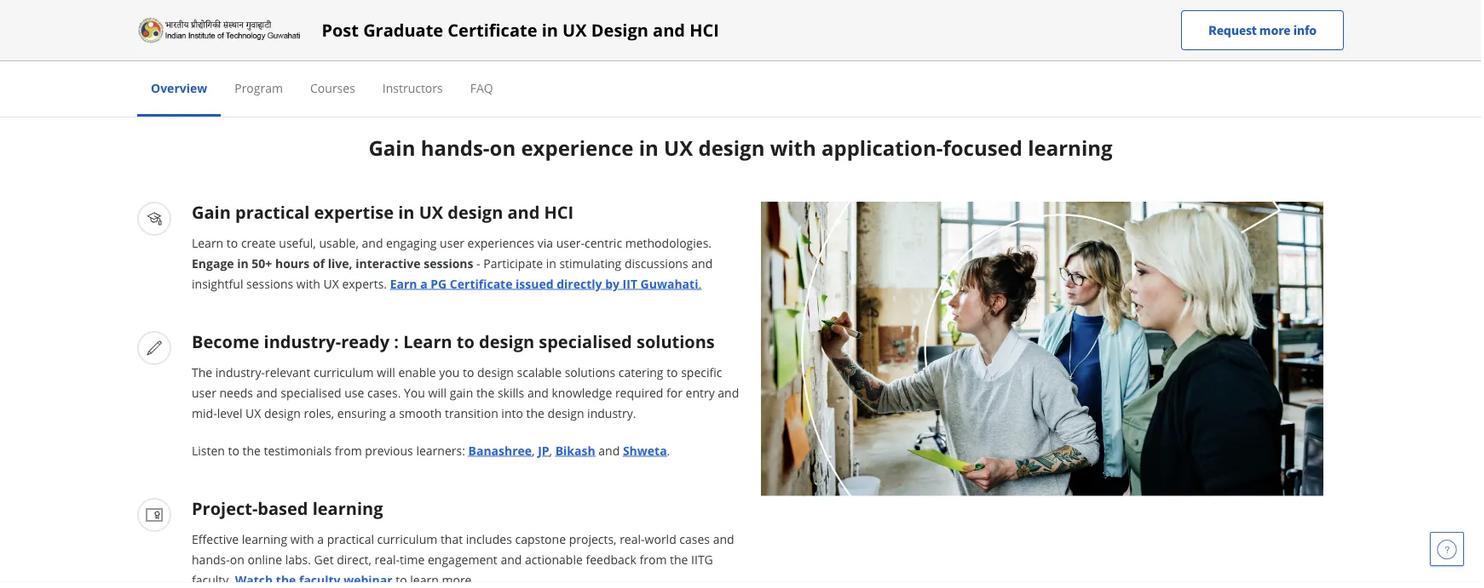 Task type: locate. For each thing, give the bounding box(es) containing it.
a inside effective learning with a practical curriculum that includes capstone projects, real-world cases and hands-on online labs. get direct, real-time engagement and actionable feedback from the iitg faculty.
[[317, 532, 324, 548]]

includes
[[466, 532, 512, 548]]

practical
[[235, 200, 310, 224], [327, 532, 374, 548]]

post graduate certificate in ux design and hci
[[322, 18, 719, 42]]

needs
[[219, 385, 253, 401]]

from down world
[[640, 552, 667, 568]]

1 horizontal spatial curriculum
[[377, 532, 438, 548]]

info
[[1294, 22, 1317, 39]]

1 vertical spatial user
[[192, 385, 216, 401]]

0 horizontal spatial user
[[192, 385, 216, 401]]

1 vertical spatial a
[[389, 405, 396, 422]]

0 vertical spatial hours
[[483, 0, 516, 6]]

with up labs.
[[290, 532, 314, 548]]

sessions left "experienced"
[[515, 4, 562, 20]]

request
[[1209, 22, 1257, 39]]

earn
[[390, 276, 417, 292]]

hands- down the faq at the top left of the page
[[421, 134, 490, 162]]

0 vertical spatial practical
[[235, 200, 310, 224]]

1 vertical spatial on
[[230, 552, 244, 568]]

industry- inside the industry-relevant curriculum will enable you to design scalable solutions catering to specific user needs and specialised use cases.  you will gain the skills and knowledge required for entry and mid-level ux design roles, ensuring a smooth transition into the design industry.
[[216, 364, 265, 381]]

1 vertical spatial discussions
[[625, 255, 688, 272]]

world
[[645, 532, 677, 548]]

practical up create
[[235, 200, 310, 224]]

0 horizontal spatial learning
[[242, 532, 287, 548]]

hours down useful,
[[275, 255, 310, 272]]

learn up engage
[[192, 235, 224, 251]]

program link
[[235, 80, 283, 96]]

certificate
[[448, 18, 537, 42], [450, 276, 513, 292]]

hci up user-
[[544, 200, 574, 224]]

1 vertical spatial 50+
[[252, 255, 272, 272]]

0 horizontal spatial of
[[313, 255, 325, 272]]

1 horizontal spatial practical
[[327, 532, 374, 548]]

1 horizontal spatial specialised
[[539, 330, 632, 353]]

1 vertical spatial solutions
[[565, 364, 616, 381]]

from down "ensuring"
[[335, 443, 362, 459]]

specialised up roles,
[[281, 385, 341, 401]]

in down create
[[237, 255, 249, 272]]

0 vertical spatial real-
[[620, 532, 645, 548]]

sessions
[[515, 4, 562, 20], [424, 255, 474, 272], [246, 276, 293, 292]]

, left jp
[[532, 443, 535, 459]]

experiences
[[468, 235, 535, 251]]

1 horizontal spatial solutions
[[637, 330, 715, 353]]

discussions for 50+ hours of stimulating discussions and insightful sessions by experienced faculty
[[599, 0, 662, 6]]

solutions
[[637, 330, 715, 353], [565, 364, 616, 381]]

learn right :
[[403, 330, 452, 353]]

0 vertical spatial will
[[377, 364, 395, 381]]

0 vertical spatial of
[[519, 0, 530, 6]]

hands- up faculty.
[[192, 552, 230, 568]]

curriculum up time
[[377, 532, 438, 548]]

sessions up the pg
[[424, 255, 474, 272]]

discussions down 'methodologies.'
[[625, 255, 688, 272]]

0 vertical spatial insightful
[[460, 4, 511, 20]]

hci right the faculty
[[690, 18, 719, 42]]

real-
[[620, 532, 645, 548], [375, 552, 400, 568]]

0 vertical spatial industry-
[[264, 330, 341, 353]]

live,
[[328, 255, 353, 272]]

1 vertical spatial gain
[[192, 200, 231, 224]]

1 vertical spatial hours
[[275, 255, 310, 272]]

0 vertical spatial learn
[[192, 235, 224, 251]]

0 horizontal spatial a
[[317, 532, 324, 548]]

certificate down -
[[450, 276, 513, 292]]

on left online
[[230, 552, 244, 568]]

help center image
[[1437, 540, 1458, 560]]

by
[[565, 4, 578, 20], [605, 276, 620, 292]]

1 horizontal spatial sessions
[[424, 255, 474, 272]]

1 vertical spatial certificate
[[450, 276, 513, 292]]

2 vertical spatial a
[[317, 532, 324, 548]]

1 horizontal spatial user
[[440, 235, 465, 251]]

solutions up knowledge
[[565, 364, 616, 381]]

and up interactive
[[362, 235, 383, 251]]

project-
[[192, 497, 258, 520]]

pg
[[431, 276, 447, 292]]

relevant
[[265, 364, 311, 381]]

gain for gain practical expertise in ux design and hci
[[192, 200, 231, 224]]

jp link
[[538, 443, 550, 459]]

practical up the direct,
[[327, 532, 374, 548]]

1 vertical spatial .
[[667, 443, 670, 459]]

the
[[476, 385, 495, 401], [526, 405, 545, 422], [243, 443, 261, 459], [670, 552, 688, 568]]

1 horizontal spatial of
[[519, 0, 530, 6]]

curriculum
[[314, 364, 374, 381], [377, 532, 438, 548]]

0 horizontal spatial practical
[[235, 200, 310, 224]]

and down scalable
[[528, 385, 549, 401]]

and right cases at the left of page
[[713, 532, 735, 548]]

1 vertical spatial from
[[640, 552, 667, 568]]

0 vertical spatial from
[[335, 443, 362, 459]]

0 horizontal spatial will
[[377, 364, 395, 381]]

by left "experienced"
[[565, 4, 578, 20]]

on down the faq at the top left of the page
[[490, 134, 516, 162]]

. down 'for'
[[667, 443, 670, 459]]

ux inside - participate in stimulating discussions and insightful sessions with ux experts.
[[323, 276, 339, 292]]

design down the certificate menu element
[[699, 134, 765, 162]]

listen to the testimonials from previous learners: banashree , jp , bikash and shweta .
[[192, 443, 670, 459]]

user-
[[556, 235, 585, 251]]

with down useful,
[[297, 276, 320, 292]]

industry- up needs
[[216, 364, 265, 381]]

insightful up the faq at the top left of the page
[[460, 4, 511, 20]]

0 vertical spatial user
[[440, 235, 465, 251]]

0 vertical spatial on
[[490, 134, 516, 162]]

on inside effective learning with a practical curriculum that includes capstone projects, real-world cases and hands-on online labs. get direct, real-time engagement and actionable feedback from the iitg faculty.
[[230, 552, 244, 568]]

from
[[335, 443, 362, 459], [640, 552, 667, 568]]

a down cases.
[[389, 405, 396, 422]]

in up earn a pg certificate issued directly by iit guwahati .
[[546, 255, 557, 272]]

hours inside 50+ hours of stimulating discussions and insightful sessions by experienced faculty
[[483, 0, 516, 6]]

, left bikash link
[[550, 443, 552, 459]]

methodologies.
[[625, 235, 712, 251]]

0 horizontal spatial gain
[[192, 200, 231, 224]]

discussions up design
[[599, 0, 662, 6]]

0 horizontal spatial from
[[335, 443, 362, 459]]

industry- for ready
[[264, 330, 341, 353]]

1 horizontal spatial .
[[699, 276, 702, 292]]

a inside the industry-relevant curriculum will enable you to design scalable solutions catering to specific user needs and specialised use cases.  you will gain the skills and knowledge required for entry and mid-level ux design roles, ensuring a smooth transition into the design industry.
[[389, 405, 396, 422]]

learning
[[1028, 134, 1113, 162], [313, 497, 383, 520], [242, 532, 287, 548]]

useful,
[[279, 235, 316, 251]]

smooth
[[399, 405, 442, 422]]

via
[[538, 235, 553, 251]]

1 horizontal spatial hci
[[690, 18, 719, 42]]

1 horizontal spatial from
[[640, 552, 667, 568]]

usable,
[[319, 235, 359, 251]]

a left the pg
[[420, 276, 428, 292]]

to right listen
[[228, 443, 239, 459]]

industry.
[[587, 405, 636, 422]]

will up cases.
[[377, 364, 395, 381]]

0 horizontal spatial .
[[667, 443, 670, 459]]

1 horizontal spatial by
[[605, 276, 620, 292]]

that
[[441, 532, 463, 548]]

courses link
[[310, 80, 355, 96]]

capstone
[[515, 532, 566, 548]]

0 horizontal spatial ,
[[532, 443, 535, 459]]

1 vertical spatial with
[[297, 276, 320, 292]]

learn inside learn to create useful, usable, and engaging user experiences via user-centric methodologies. engage in 50+ hours of live, interactive sessions
[[192, 235, 224, 251]]

user inside the industry-relevant curriculum will enable you to design scalable solutions catering to specific user needs and specialised use cases.  you will gain the skills and knowledge required for entry and mid-level ux design roles, ensuring a smooth transition into the design industry.
[[192, 385, 216, 401]]

1 horizontal spatial ,
[[550, 443, 552, 459]]

1 vertical spatial hands-
[[192, 552, 230, 568]]

1 horizontal spatial gain
[[369, 134, 416, 162]]

learn to create useful, usable, and engaging user experiences via user-centric methodologies. engage in 50+ hours of live, interactive sessions
[[192, 235, 712, 272]]

0 horizontal spatial sessions
[[246, 276, 293, 292]]

0 horizontal spatial specialised
[[281, 385, 341, 401]]

scalable
[[517, 364, 562, 381]]

certificate menu element
[[137, 61, 1344, 117]]

insightful for - participate in stimulating discussions and insightful sessions with ux experts.
[[192, 276, 243, 292]]

gain down "instructors" on the top left
[[369, 134, 416, 162]]

1 horizontal spatial a
[[389, 405, 396, 422]]

1 vertical spatial sessions
[[424, 255, 474, 272]]

engaging
[[386, 235, 437, 251]]

1 vertical spatial learn
[[403, 330, 452, 353]]

. down 'methodologies.'
[[699, 276, 702, 292]]

1 vertical spatial hci
[[544, 200, 574, 224]]

with down the certificate menu element
[[770, 134, 816, 162]]

to up 'for'
[[667, 364, 678, 381]]

0 vertical spatial by
[[565, 4, 578, 20]]

insightful inside - participate in stimulating discussions and insightful sessions with ux experts.
[[192, 276, 243, 292]]

a up get
[[317, 532, 324, 548]]

1 horizontal spatial 50+
[[460, 0, 480, 6]]

1 vertical spatial stimulating
[[560, 255, 622, 272]]

certificate up the faq at the top left of the page
[[448, 18, 537, 42]]

1 vertical spatial curriculum
[[377, 532, 438, 548]]

sessions inside - participate in stimulating discussions and insightful sessions with ux experts.
[[246, 276, 293, 292]]

1 vertical spatial insightful
[[192, 276, 243, 292]]

will right you
[[428, 385, 447, 401]]

ux
[[563, 18, 587, 42], [664, 134, 693, 162], [419, 200, 443, 224], [323, 276, 339, 292], [246, 405, 261, 422]]

request more info
[[1209, 22, 1317, 39]]

2 vertical spatial learning
[[242, 532, 287, 548]]

by left iit
[[605, 276, 620, 292]]

real- up feedback
[[620, 532, 645, 548]]

application-
[[822, 134, 943, 162]]

sessions inside learn to create useful, usable, and engaging user experiences via user-centric methodologies. engage in 50+ hours of live, interactive sessions
[[424, 255, 474, 272]]

:
[[394, 330, 399, 353]]

1 horizontal spatial on
[[490, 134, 516, 162]]

sessions inside 50+ hours of stimulating discussions and insightful sessions by experienced faculty
[[515, 4, 562, 20]]

50+ up post graduate certificate in ux design and hci
[[460, 0, 480, 6]]

insightful inside 50+ hours of stimulating discussions and insightful sessions by experienced faculty
[[460, 4, 511, 20]]

stimulating for in
[[560, 255, 622, 272]]

user up the mid-
[[192, 385, 216, 401]]

0 horizontal spatial hours
[[275, 255, 310, 272]]

effective
[[192, 532, 239, 548]]

hours up post graduate certificate in ux design and hci
[[483, 0, 516, 6]]

1 vertical spatial specialised
[[281, 385, 341, 401]]

of up post graduate certificate in ux design and hci
[[519, 0, 530, 6]]

0 horizontal spatial learn
[[192, 235, 224, 251]]

catering
[[619, 364, 664, 381]]

industry-
[[264, 330, 341, 353], [216, 364, 265, 381]]

transition
[[445, 405, 498, 422]]

learn
[[192, 235, 224, 251], [403, 330, 452, 353]]

0 vertical spatial hands-
[[421, 134, 490, 162]]

50+ inside 50+ hours of stimulating discussions and insightful sessions by experienced faculty
[[460, 0, 480, 6]]

learning inside effective learning with a practical curriculum that includes capstone projects, real-world cases and hands-on online labs. get direct, real-time engagement and actionable feedback from the iitg faculty.
[[242, 532, 287, 548]]

0 horizontal spatial by
[[565, 4, 578, 20]]

stimulating for of
[[533, 0, 595, 6]]

user up - participate in stimulating discussions and insightful sessions with ux experts.
[[440, 235, 465, 251]]

stimulating inside 50+ hours of stimulating discussions and insightful sessions by experienced faculty
[[533, 0, 595, 6]]

in up "engaging"
[[398, 200, 415, 224]]

and up guwahati
[[692, 255, 713, 272]]

to left create
[[227, 235, 238, 251]]

1 horizontal spatial will
[[428, 385, 447, 401]]

sessions for participate
[[246, 276, 293, 292]]

2 horizontal spatial a
[[420, 276, 428, 292]]

0 vertical spatial certificate
[[448, 18, 537, 42]]

sessions down create
[[246, 276, 293, 292]]

in inside - participate in stimulating discussions and insightful sessions with ux experts.
[[546, 255, 557, 272]]

design up scalable
[[479, 330, 535, 353]]

in
[[542, 18, 558, 42], [639, 134, 659, 162], [398, 200, 415, 224], [237, 255, 249, 272], [546, 255, 557, 272]]

0 horizontal spatial curriculum
[[314, 364, 374, 381]]

0 vertical spatial discussions
[[599, 0, 662, 6]]

of left "live,"
[[313, 255, 325, 272]]

0 horizontal spatial hci
[[544, 200, 574, 224]]

0 vertical spatial sessions
[[515, 4, 562, 20]]

0 vertical spatial curriculum
[[314, 364, 374, 381]]

0 vertical spatial 50+
[[460, 0, 480, 6]]

into
[[502, 405, 523, 422]]

0 horizontal spatial real-
[[375, 552, 400, 568]]

faculty.
[[192, 572, 232, 584]]

engagement
[[428, 552, 498, 568]]

2 vertical spatial sessions
[[246, 276, 293, 292]]

0 horizontal spatial hands-
[[192, 552, 230, 568]]

industry- for relevant
[[216, 364, 265, 381]]

design
[[699, 134, 765, 162], [448, 200, 503, 224], [479, 330, 535, 353], [477, 364, 514, 381], [264, 405, 301, 422], [548, 405, 584, 422]]

and right entry
[[718, 385, 739, 401]]

0 horizontal spatial 50+
[[252, 255, 272, 272]]

the left iitg at the bottom
[[670, 552, 688, 568]]

0 vertical spatial stimulating
[[533, 0, 595, 6]]

the right listen
[[243, 443, 261, 459]]

1 vertical spatial industry-
[[216, 364, 265, 381]]

gain hands-on experience in ux design with application-focused learning
[[369, 134, 1113, 162]]

stimulating up post graduate certificate in ux design and hci
[[533, 0, 595, 6]]

overview link
[[151, 80, 207, 96]]

0 horizontal spatial insightful
[[192, 276, 243, 292]]

specialised up knowledge
[[539, 330, 632, 353]]

0 vertical spatial hci
[[690, 18, 719, 42]]

on
[[490, 134, 516, 162], [230, 552, 244, 568]]

discussions inside 50+ hours of stimulating discussions and insightful sessions by experienced faculty
[[599, 0, 662, 6]]

a
[[420, 276, 428, 292], [389, 405, 396, 422], [317, 532, 324, 548]]

become
[[192, 330, 259, 353]]

and inside 50+ hours of stimulating discussions and insightful sessions by experienced faculty
[[665, 0, 687, 6]]

ready
[[341, 330, 390, 353]]

solutions up specific
[[637, 330, 715, 353]]

1 horizontal spatial learning
[[313, 497, 383, 520]]

.
[[699, 276, 702, 292], [667, 443, 670, 459]]

hands-
[[421, 134, 490, 162], [192, 552, 230, 568]]

instructors link
[[383, 80, 443, 96]]

1 horizontal spatial hands-
[[421, 134, 490, 162]]

gain up engage
[[192, 200, 231, 224]]

1 horizontal spatial insightful
[[460, 4, 511, 20]]

and right "experienced"
[[665, 0, 687, 6]]

discussions inside - participate in stimulating discussions and insightful sessions with ux experts.
[[625, 255, 688, 272]]

to
[[227, 235, 238, 251], [457, 330, 475, 353], [463, 364, 474, 381], [667, 364, 678, 381], [228, 443, 239, 459]]

and
[[665, 0, 687, 6], [653, 18, 685, 42], [508, 200, 540, 224], [362, 235, 383, 251], [692, 255, 713, 272], [256, 385, 278, 401], [528, 385, 549, 401], [718, 385, 739, 401], [599, 443, 620, 459], [713, 532, 735, 548], [501, 552, 522, 568]]

courses
[[310, 80, 355, 96]]

industry- up the relevant
[[264, 330, 341, 353]]

2 vertical spatial with
[[290, 532, 314, 548]]

1 vertical spatial practical
[[327, 532, 374, 548]]

0 vertical spatial learning
[[1028, 134, 1113, 162]]

of inside learn to create useful, usable, and engaging user experiences via user-centric methodologies. engage in 50+ hours of live, interactive sessions
[[313, 255, 325, 272]]

centric
[[585, 235, 622, 251]]

real- right the direct,
[[375, 552, 400, 568]]

0 vertical spatial .
[[699, 276, 702, 292]]

50+ down create
[[252, 255, 272, 272]]

0 vertical spatial gain
[[369, 134, 416, 162]]

in right experience
[[639, 134, 659, 162]]

curriculum up use
[[314, 364, 374, 381]]

with
[[770, 134, 816, 162], [297, 276, 320, 292], [290, 532, 314, 548]]

stimulating inside - participate in stimulating discussions and insightful sessions with ux experts.
[[560, 255, 622, 272]]

more
[[1260, 22, 1291, 39]]

stimulating up directly
[[560, 255, 622, 272]]

0 horizontal spatial solutions
[[565, 364, 616, 381]]

ensuring
[[337, 405, 386, 422]]

insightful down engage
[[192, 276, 243, 292]]

of
[[519, 0, 530, 6], [313, 255, 325, 272]]

and down includes
[[501, 552, 522, 568]]

discussions
[[599, 0, 662, 6], [625, 255, 688, 272]]

earn a pg certificate issued directly by iit guwahati .
[[390, 276, 702, 292]]



Task type: vqa. For each thing, say whether or not it's contained in the screenshot.
the bottom "industry-"
yes



Task type: describe. For each thing, give the bounding box(es) containing it.
50+ inside learn to create useful, usable, and engaging user experiences via user-centric methodologies. engage in 50+ hours of live, interactive sessions
[[252, 255, 272, 272]]

design
[[591, 18, 649, 42]]

participate
[[484, 255, 543, 272]]

specialised inside the industry-relevant curriculum will enable you to design scalable solutions catering to specific user needs and specialised use cases.  you will gain the skills and knowledge required for entry and mid-level ux design roles, ensuring a smooth transition into the design industry.
[[281, 385, 341, 401]]

learners:
[[416, 443, 465, 459]]

the inside effective learning with a practical curriculum that includes capstone projects, real-world cases and hands-on online labs. get direct, real-time engagement and actionable feedback from the iitg faculty.
[[670, 552, 688, 568]]

projects,
[[569, 532, 617, 548]]

program
[[235, 80, 283, 96]]

effective learning with a practical curriculum that includes capstone projects, real-world cases and hands-on online labs. get direct, real-time engagement and actionable feedback from the iitg faculty.
[[192, 532, 735, 584]]

and up 'via'
[[508, 200, 540, 224]]

ux inside the industry-relevant curriculum will enable you to design scalable solutions catering to specific user needs and specialised use cases.  you will gain the skills and knowledge required for entry and mid-level ux design roles, ensuring a smooth transition into the design industry.
[[246, 405, 261, 422]]

faculty
[[653, 4, 690, 20]]

hci for gain practical expertise in ux design and hci
[[544, 200, 574, 224]]

bikash
[[556, 443, 596, 459]]

become industry-ready : learn to design specialised solutions
[[192, 330, 715, 353]]

cases.
[[367, 385, 401, 401]]

hours inside learn to create useful, usable, and engaging user experiences via user-centric methodologies. engage in 50+ hours of live, interactive sessions
[[275, 255, 310, 272]]

instructors
[[383, 80, 443, 96]]

entry
[[686, 385, 715, 401]]

the right into
[[526, 405, 545, 422]]

experts.
[[342, 276, 387, 292]]

gain practical expertise in ux design and hci
[[192, 200, 574, 224]]

enable
[[398, 364, 436, 381]]

specific
[[681, 364, 722, 381]]

labs.
[[285, 552, 311, 568]]

and down the relevant
[[256, 385, 278, 401]]

design left roles,
[[264, 405, 301, 422]]

gain
[[450, 385, 473, 401]]

0 vertical spatial solutions
[[637, 330, 715, 353]]

50+ hours of stimulating discussions and insightful sessions by experienced faculty
[[460, 0, 690, 20]]

1 vertical spatial real-
[[375, 552, 400, 568]]

from inside effective learning with a practical curriculum that includes capstone projects, real-world cases and hands-on online labs. get direct, real-time engagement and actionable feedback from the iitg faculty.
[[640, 552, 667, 568]]

and right design
[[653, 18, 685, 42]]

curriculum inside the industry-relevant curriculum will enable you to design scalable solutions catering to specific user needs and specialised use cases.  you will gain the skills and knowledge required for entry and mid-level ux design roles, ensuring a smooth transition into the design industry.
[[314, 364, 374, 381]]

1 , from the left
[[532, 443, 535, 459]]

0 vertical spatial with
[[770, 134, 816, 162]]

skills
[[498, 385, 524, 401]]

iit
[[623, 276, 638, 292]]

sessions for hours
[[515, 4, 562, 20]]

request more info button
[[1182, 10, 1344, 50]]

roles,
[[304, 405, 334, 422]]

indian institute of technology - guwahati image
[[137, 17, 301, 44]]

1 vertical spatial by
[[605, 276, 620, 292]]

cases
[[680, 532, 710, 548]]

post
[[322, 18, 359, 42]]

of inside 50+ hours of stimulating discussions and insightful sessions by experienced faculty
[[519, 0, 530, 6]]

2 , from the left
[[550, 443, 552, 459]]

and inside learn to create useful, usable, and engaging user experiences via user-centric methodologies. engage in 50+ hours of live, interactive sessions
[[362, 235, 383, 251]]

design down knowledge
[[548, 405, 584, 422]]

2 horizontal spatial learning
[[1028, 134, 1113, 162]]

1 horizontal spatial learn
[[403, 330, 452, 353]]

graduate
[[363, 18, 443, 42]]

to inside learn to create useful, usable, and engaging user experiences via user-centric methodologies. engage in 50+ hours of live, interactive sessions
[[227, 235, 238, 251]]

the right gain
[[476, 385, 495, 401]]

bikash link
[[556, 443, 596, 459]]

and right bikash link
[[599, 443, 620, 459]]

testimonials
[[264, 443, 332, 459]]

design up experiences on the top
[[448, 200, 503, 224]]

practical inside effective learning with a practical curriculum that includes capstone projects, real-world cases and hands-on online labs. get direct, real-time engagement and actionable feedback from the iitg faculty.
[[327, 532, 374, 548]]

engage
[[192, 255, 234, 272]]

iit guwahati pg certificates ux design and human-computer interaction email header 10 image
[[761, 202, 1324, 496]]

with inside effective learning with a practical curriculum that includes capstone projects, real-world cases and hands-on online labs. get direct, real-time engagement and actionable feedback from the iitg faculty.
[[290, 532, 314, 548]]

to up 'you'
[[457, 330, 475, 353]]

curriculum inside effective learning with a practical curriculum that includes capstone projects, real-world cases and hands-on online labs. get direct, real-time engagement and actionable feedback from the iitg faculty.
[[377, 532, 438, 548]]

directly
[[557, 276, 602, 292]]

gain for gain hands-on experience in ux design with application-focused learning
[[369, 134, 416, 162]]

feedback
[[586, 552, 637, 568]]

experienced
[[581, 4, 650, 20]]

required
[[615, 385, 664, 401]]

discussions for - participate in stimulating discussions and insightful sessions with ux experts.
[[625, 255, 688, 272]]

listen
[[192, 443, 225, 459]]

guwahati
[[641, 276, 699, 292]]

actionable
[[525, 552, 583, 568]]

user inside learn to create useful, usable, and engaging user experiences via user-centric methodologies. engage in 50+ hours of live, interactive sessions
[[440, 235, 465, 251]]

with inside - participate in stimulating discussions and insightful sessions with ux experts.
[[297, 276, 320, 292]]

experience
[[521, 134, 634, 162]]

solutions inside the industry-relevant curriculum will enable you to design scalable solutions catering to specific user needs and specialised use cases.  you will gain the skills and knowledge required for entry and mid-level ux design roles, ensuring a smooth transition into the design industry.
[[565, 364, 616, 381]]

1 vertical spatial learning
[[313, 497, 383, 520]]

previous
[[365, 443, 413, 459]]

online
[[248, 552, 282, 568]]

project-based learning
[[192, 497, 383, 520]]

iitg
[[691, 552, 713, 568]]

faq link
[[470, 80, 493, 96]]

in inside learn to create useful, usable, and engaging user experiences via user-centric methodologies. engage in 50+ hours of live, interactive sessions
[[237, 255, 249, 272]]

insightful for 50+ hours of stimulating discussions and insightful sessions by experienced faculty
[[460, 4, 511, 20]]

direct,
[[337, 552, 372, 568]]

you
[[404, 385, 425, 401]]

time
[[400, 552, 425, 568]]

based
[[258, 497, 308, 520]]

in left "experienced"
[[542, 18, 558, 42]]

hci for post graduate certificate in ux design and hci
[[690, 18, 719, 42]]

expertise
[[314, 200, 394, 224]]

issued
[[516, 276, 554, 292]]

level
[[217, 405, 242, 422]]

for
[[667, 385, 683, 401]]

the industry-relevant curriculum will enable you to design scalable solutions catering to specific user needs and specialised use cases.  you will gain the skills and knowledge required for entry and mid-level ux design roles, ensuring a smooth transition into the design industry.
[[192, 364, 739, 422]]

get
[[314, 552, 334, 568]]

overview
[[151, 80, 207, 96]]

shweta
[[623, 443, 667, 459]]

hands- inside effective learning with a practical curriculum that includes capstone projects, real-world cases and hands-on online labs. get direct, real-time engagement and actionable feedback from the iitg faculty.
[[192, 552, 230, 568]]

and inside - participate in stimulating discussions and insightful sessions with ux experts.
[[692, 255, 713, 272]]

design up skills
[[477, 364, 514, 381]]

-
[[477, 255, 480, 272]]

banashree
[[468, 443, 532, 459]]

0 vertical spatial specialised
[[539, 330, 632, 353]]

mid-
[[192, 405, 217, 422]]

0 vertical spatial a
[[420, 276, 428, 292]]

1 vertical spatial will
[[428, 385, 447, 401]]

knowledge
[[552, 385, 612, 401]]

by inside 50+ hours of stimulating discussions and insightful sessions by experienced faculty
[[565, 4, 578, 20]]

to right 'you'
[[463, 364, 474, 381]]

jp
[[538, 443, 550, 459]]

interactive
[[356, 255, 421, 272]]

focused
[[943, 134, 1023, 162]]

faq
[[470, 80, 493, 96]]

use
[[345, 385, 364, 401]]



